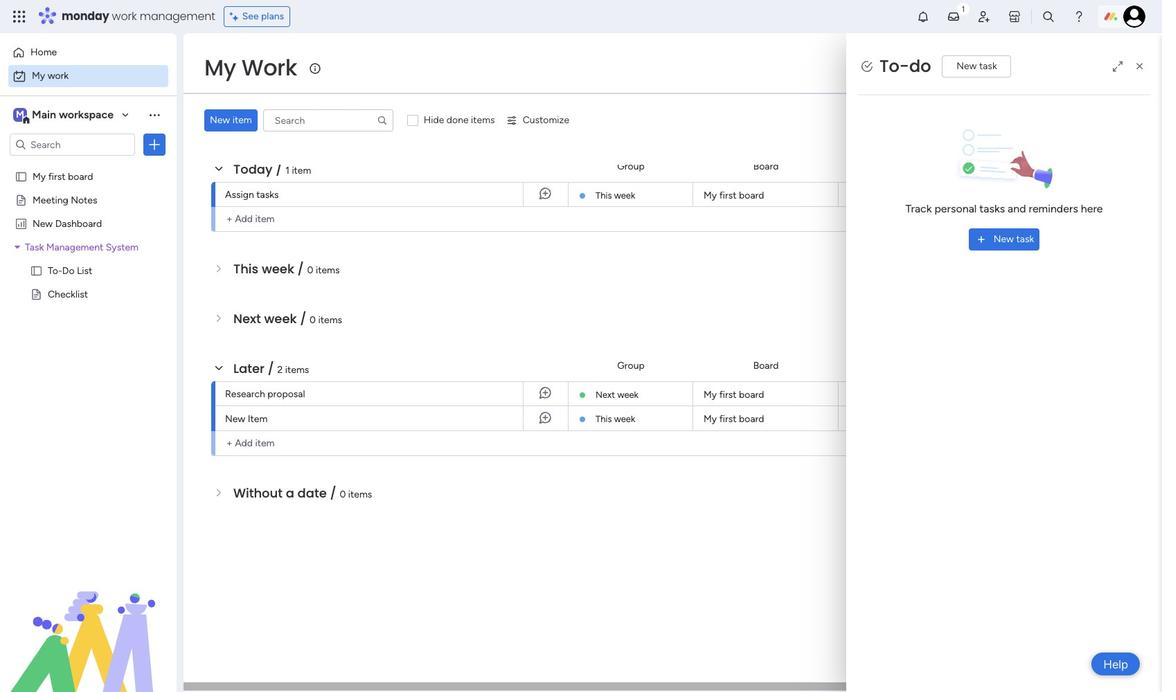 Task type: locate. For each thing, give the bounding box(es) containing it.
do down notifications image
[[909, 55, 931, 78]]

add down assign on the top of the page
[[235, 213, 253, 225]]

task down invite members image
[[979, 60, 997, 72]]

public board image up public dashboard icon
[[15, 193, 28, 206]]

1 horizontal spatial work
[[112, 8, 137, 24]]

my first board for 1st my first board link from the bottom of the to-do main content
[[704, 413, 764, 425]]

to- for do
[[879, 55, 909, 78]]

track
[[905, 202, 932, 216]]

personal
[[934, 202, 977, 216]]

0 right date
[[340, 489, 346, 501]]

2 vertical spatial my first board link
[[702, 407, 830, 431]]

1 vertical spatial task
[[1016, 234, 1034, 245]]

date
[[960, 160, 980, 172]]

2 prio from the top
[[1149, 360, 1162, 372]]

items up next week / 0 items
[[316, 265, 340, 276]]

public board image for checklist
[[30, 287, 43, 301]]

prio
[[1149, 160, 1162, 172], [1149, 360, 1162, 372]]

1 vertical spatial board
[[753, 360, 779, 372]]

/ right date
[[330, 485, 336, 502]]

1 vertical spatial this week
[[596, 414, 635, 425]]

1 horizontal spatial task
[[1016, 234, 1034, 245]]

1 vertical spatial 0
[[310, 314, 316, 326]]

2 board from the top
[[753, 360, 779, 372]]

0 vertical spatial + add item
[[226, 213, 275, 225]]

1 vertical spatial work
[[48, 70, 69, 82]]

0 inside next week / 0 items
[[310, 314, 316, 326]]

list
[[77, 265, 92, 276]]

this week / 0 items
[[233, 260, 340, 278]]

work right monday
[[112, 8, 137, 24]]

first
[[48, 170, 66, 182], [719, 190, 737, 202], [719, 389, 737, 401], [719, 413, 737, 425]]

item left dates on the top left of the page
[[232, 114, 252, 126]]

1 vertical spatial to-
[[48, 265, 62, 276]]

new task button
[[942, 56, 1011, 78], [969, 229, 1040, 251], [969, 229, 1040, 251]]

to do list
[[1096, 62, 1135, 73]]

meeting notes
[[33, 194, 97, 206]]

0 vertical spatial board
[[753, 160, 779, 172]]

1 horizontal spatial public board image
[[30, 287, 43, 301]]

0 vertical spatial group
[[617, 160, 645, 172]]

1 vertical spatial public board image
[[30, 264, 43, 277]]

here
[[1081, 202, 1103, 216]]

0 inside this week / 0 items
[[307, 265, 313, 276]]

do inside main content
[[909, 55, 931, 78]]

my first board link
[[702, 183, 830, 206], [702, 382, 830, 406], [702, 407, 830, 431]]

caret down image
[[15, 242, 20, 252]]

first for second my first board link from the bottom
[[719, 389, 737, 401]]

my first board for 1st my first board link from the top
[[704, 190, 764, 202]]

1 prio from the top
[[1149, 160, 1162, 172]]

0 vertical spatial work
[[112, 8, 137, 24]]

plans
[[261, 10, 284, 22]]

public board image left checklist
[[30, 287, 43, 301]]

next
[[233, 310, 261, 328], [596, 390, 615, 400]]

0 vertical spatial tasks
[[256, 189, 279, 201]]

add down new item
[[235, 438, 253, 449]]

public board image down task
[[30, 264, 43, 277]]

and
[[1008, 202, 1026, 216]]

research proposal
[[225, 388, 305, 400]]

1 vertical spatial group
[[617, 360, 645, 372]]

0 vertical spatial my first board link
[[702, 183, 830, 206]]

do inside button
[[1109, 62, 1120, 73]]

/
[[303, 111, 309, 128], [276, 161, 282, 178], [297, 260, 304, 278], [300, 310, 306, 328], [268, 360, 274, 377], [330, 485, 336, 502]]

items down this week / 0 items
[[318, 314, 342, 326]]

done
[[447, 114, 469, 126]]

0 horizontal spatial do
[[909, 55, 931, 78]]

work down home
[[48, 70, 69, 82]]

0 horizontal spatial public board image
[[15, 193, 28, 206]]

0 horizontal spatial to-
[[48, 265, 62, 276]]

item
[[248, 413, 268, 425]]

board for later /
[[753, 360, 779, 372]]

items right the 2 on the bottom left of page
[[285, 364, 309, 376]]

3 my first board link from the top
[[702, 407, 830, 431]]

0 vertical spatial this week
[[596, 190, 635, 201]]

a
[[286, 485, 294, 502]]

items
[[471, 114, 495, 126], [316, 265, 340, 276], [318, 314, 342, 326], [285, 364, 309, 376], [348, 489, 372, 501]]

list box
[[0, 162, 177, 493]]

public board image up public dashboard icon
[[15, 170, 28, 183]]

1 vertical spatial prio
[[1149, 360, 1162, 372]]

1 horizontal spatial to-
[[879, 55, 909, 78]]

new task
[[957, 60, 997, 72], [994, 234, 1034, 245]]

+ down assign on the top of the page
[[226, 213, 233, 225]]

1 vertical spatial add
[[235, 438, 253, 449]]

0 vertical spatial add
[[235, 213, 253, 225]]

customize
[[523, 114, 569, 126]]

0 vertical spatial task
[[979, 60, 997, 72]]

+ add item down new item
[[226, 438, 275, 449]]

0 vertical spatial prio
[[1149, 160, 1162, 172]]

option
[[0, 164, 177, 167]]

monday
[[62, 8, 109, 24]]

public board image
[[15, 193, 28, 206], [30, 287, 43, 301]]

2 vertical spatial this
[[596, 414, 612, 425]]

1 vertical spatial new task
[[994, 234, 1034, 245]]

later
[[233, 360, 264, 377]]

monday work management
[[62, 8, 215, 24]]

0 horizontal spatial task
[[979, 60, 997, 72]]

1 this week from the top
[[596, 190, 635, 201]]

item right 1
[[292, 165, 311, 177]]

task management system
[[25, 241, 138, 253]]

this week
[[596, 190, 635, 201], [596, 414, 635, 425]]

task
[[979, 60, 997, 72], [1016, 234, 1034, 245]]

my first board
[[33, 170, 93, 182], [704, 190, 764, 202], [704, 389, 764, 401], [704, 413, 764, 425]]

2 this week from the top
[[596, 414, 635, 425]]

public dashboard image
[[15, 217, 28, 230]]

new task down the and
[[994, 234, 1034, 245]]

0 up next week / 0 items
[[307, 265, 313, 276]]

new task down invite members image
[[957, 60, 997, 72]]

2 my first board link from the top
[[702, 382, 830, 406]]

/ down this week / 0 items
[[300, 310, 306, 328]]

system
[[106, 241, 138, 253]]

group
[[617, 160, 645, 172], [617, 360, 645, 372]]

0 horizontal spatial public board image
[[15, 170, 28, 183]]

items inside without a date / 0 items
[[348, 489, 372, 501]]

new task button for personal
[[969, 229, 1040, 251]]

main
[[32, 108, 56, 121]]

lottie animation element
[[0, 553, 177, 693]]

task
[[25, 241, 44, 253]]

0 down this week / 0 items
[[310, 314, 316, 326]]

0 vertical spatial 0
[[307, 265, 313, 276]]

1 vertical spatial public board image
[[30, 287, 43, 301]]

do right to
[[1109, 62, 1120, 73]]

new down the update feed icon
[[957, 60, 977, 72]]

1 vertical spatial + add item
[[226, 438, 275, 449]]

workspace selection element
[[13, 107, 116, 125]]

2 vertical spatial 0
[[340, 489, 346, 501]]

1 horizontal spatial do
[[1109, 62, 1120, 73]]

0
[[307, 265, 313, 276], [310, 314, 316, 326], [340, 489, 346, 501]]

items right date
[[348, 489, 372, 501]]

board
[[753, 160, 779, 172], [753, 360, 779, 372]]

1 + from the top
[[226, 213, 233, 225]]

to do list button
[[1070, 57, 1141, 79]]

task down the and
[[1016, 234, 1034, 245]]

new task button for do
[[942, 56, 1011, 78]]

1 horizontal spatial public board image
[[30, 264, 43, 277]]

1 board from the top
[[753, 160, 779, 172]]

new right public dashboard icon
[[33, 217, 53, 229]]

board inside list box
[[68, 170, 93, 182]]

+
[[226, 213, 233, 225], [226, 438, 233, 449]]

see plans button
[[223, 6, 290, 27]]

hide
[[424, 114, 444, 126]]

assign
[[225, 189, 254, 201]]

week
[[614, 190, 635, 201], [262, 260, 294, 278], [264, 310, 297, 328], [617, 390, 638, 400], [614, 414, 635, 425]]

my
[[204, 52, 236, 83], [32, 70, 45, 82], [33, 170, 46, 182], [704, 190, 717, 202], [704, 389, 717, 401], [704, 413, 717, 425]]

0 vertical spatial public board image
[[15, 193, 28, 206]]

0 vertical spatial to-
[[879, 55, 909, 78]]

list box containing my first board
[[0, 162, 177, 493]]

1 group from the top
[[617, 160, 645, 172]]

home option
[[8, 42, 168, 64]]

group for later /
[[617, 360, 645, 372]]

lottie animation image
[[0, 553, 177, 693]]

0 vertical spatial public board image
[[15, 170, 28, 183]]

tasks left the and
[[979, 202, 1005, 216]]

1 vertical spatial this
[[233, 260, 258, 278]]

research
[[225, 388, 265, 400]]

new left past
[[210, 114, 230, 126]]

invite members image
[[977, 10, 991, 24]]

0 horizontal spatial tasks
[[256, 189, 279, 201]]

1 vertical spatial +
[[226, 438, 233, 449]]

do
[[909, 55, 931, 78], [1109, 62, 1120, 73]]

new item
[[225, 413, 268, 425]]

/ up next week / 0 items
[[297, 260, 304, 278]]

1 horizontal spatial next
[[596, 390, 615, 400]]

work
[[112, 8, 137, 24], [48, 70, 69, 82]]

+ add item down assign tasks
[[226, 213, 275, 225]]

2 group from the top
[[617, 360, 645, 372]]

reminders
[[1029, 202, 1078, 216]]

past
[[233, 111, 261, 128]]

None search field
[[263, 109, 393, 132]]

0 horizontal spatial next
[[233, 310, 261, 328]]

my work link
[[8, 65, 168, 87]]

1 vertical spatial next
[[596, 390, 615, 400]]

status
[[1053, 160, 1081, 172]]

+ down new item
[[226, 438, 233, 449]]

public board image
[[15, 170, 28, 183], [30, 264, 43, 277]]

first for 1st my first board link from the top
[[719, 190, 737, 202]]

to-
[[879, 55, 909, 78], [48, 265, 62, 276]]

do
[[62, 265, 74, 276]]

workspace options image
[[148, 108, 161, 122]]

1 vertical spatial tasks
[[979, 202, 1005, 216]]

0 horizontal spatial work
[[48, 70, 69, 82]]

0 vertical spatial next
[[233, 310, 261, 328]]

2 add from the top
[[235, 438, 253, 449]]

next week / 0 items
[[233, 310, 342, 328]]

1 vertical spatial my first board link
[[702, 382, 830, 406]]

work inside option
[[48, 70, 69, 82]]

this
[[596, 190, 612, 201], [233, 260, 258, 278], [596, 414, 612, 425]]

board
[[68, 170, 93, 182], [739, 190, 764, 202], [739, 389, 764, 401], [739, 413, 764, 425]]

to-do main content
[[184, 33, 1162, 693]]

next week
[[596, 390, 638, 400]]

dashboard
[[55, 217, 102, 229]]

assign tasks
[[225, 189, 279, 201]]

to- inside list box
[[48, 265, 62, 276]]

to
[[1096, 62, 1106, 73]]

checklist
[[48, 288, 88, 300]]

item
[[232, 114, 252, 126], [292, 165, 311, 177], [255, 213, 275, 225], [255, 438, 275, 449]]

tasks
[[256, 189, 279, 201], [979, 202, 1005, 216]]

0 vertical spatial +
[[226, 213, 233, 225]]

to-do list
[[48, 265, 92, 276]]

+ add item
[[226, 213, 275, 225], [226, 438, 275, 449]]

to- inside main content
[[879, 55, 909, 78]]

new
[[957, 60, 977, 72], [210, 114, 230, 126], [33, 217, 53, 229], [994, 234, 1014, 245], [225, 413, 245, 425]]

new dashboard
[[33, 217, 102, 229]]

customize button
[[500, 109, 575, 132]]

next for next week
[[596, 390, 615, 400]]

hide done items
[[424, 114, 495, 126]]

today
[[233, 161, 273, 178]]

tasks down today / 1 item
[[256, 189, 279, 201]]



Task type: vqa. For each thing, say whether or not it's contained in the screenshot.
the middle 2022
no



Task type: describe. For each thing, give the bounding box(es) containing it.
proposal
[[267, 388, 305, 400]]

to- for do
[[48, 265, 62, 276]]

2 + from the top
[[226, 438, 233, 449]]

home link
[[8, 42, 168, 64]]

see plans
[[242, 10, 284, 22]]

items inside next week / 0 items
[[318, 314, 342, 326]]

1 + add item from the top
[[226, 213, 275, 225]]

do for to-
[[909, 55, 931, 78]]

0 vertical spatial new task
[[957, 60, 997, 72]]

0 inside without a date / 0 items
[[340, 489, 346, 501]]

public board image for meeting notes
[[15, 193, 28, 206]]

work
[[241, 52, 297, 83]]

1 add from the top
[[235, 213, 253, 225]]

notifications image
[[916, 10, 930, 24]]

search everything image
[[1042, 10, 1055, 24]]

item down item
[[255, 438, 275, 449]]

my work option
[[8, 65, 168, 87]]

track personal tasks and reminders here
[[905, 202, 1103, 216]]

kendall parks image
[[1123, 6, 1145, 28]]

2 + add item from the top
[[226, 438, 275, 449]]

date
[[297, 485, 327, 502]]

new inside list box
[[33, 217, 53, 229]]

main workspace
[[32, 108, 114, 121]]

today / 1 item
[[233, 161, 311, 178]]

my first board inside list box
[[33, 170, 93, 182]]

without
[[233, 485, 283, 502]]

my inside option
[[32, 70, 45, 82]]

later / 2 items
[[233, 360, 309, 377]]

workspace
[[59, 108, 114, 121]]

/ right dates on the top left of the page
[[303, 111, 309, 128]]

1 my first board link from the top
[[702, 183, 830, 206]]

new item
[[210, 114, 252, 126]]

item inside today / 1 item
[[292, 165, 311, 177]]

Filter dashboard by text search field
[[263, 109, 393, 132]]

items inside later / 2 items
[[285, 364, 309, 376]]

management
[[140, 8, 215, 24]]

past dates /
[[233, 111, 313, 128]]

0 for next week /
[[310, 314, 316, 326]]

without a date / 0 items
[[233, 485, 372, 502]]

1 horizontal spatial tasks
[[979, 202, 1005, 216]]

0 for this week /
[[307, 265, 313, 276]]

next for next week / 0 items
[[233, 310, 261, 328]]

notes
[[71, 194, 97, 206]]

m
[[16, 109, 24, 120]]

items right done
[[471, 114, 495, 126]]

Search in workspace field
[[29, 137, 116, 153]]

my first board for second my first board link from the bottom
[[704, 389, 764, 401]]

new left item
[[225, 413, 245, 425]]

do for to
[[1109, 62, 1120, 73]]

group for today /
[[617, 160, 645, 172]]

options image
[[148, 138, 161, 152]]

workspace image
[[13, 107, 27, 123]]

my inside list box
[[33, 170, 46, 182]]

dates
[[264, 111, 300, 128]]

2
[[277, 364, 283, 376]]

new item button
[[204, 109, 257, 132]]

see
[[242, 10, 259, 22]]

none search field inside to-do main content
[[263, 109, 393, 132]]

1 image
[[957, 1, 970, 16]]

to-do
[[879, 55, 931, 78]]

monday marketplace image
[[1008, 10, 1021, 24]]

help image
[[1072, 10, 1086, 24]]

new down track personal tasks and reminders here
[[994, 234, 1014, 245]]

work for monday
[[112, 8, 137, 24]]

1
[[285, 165, 289, 177]]

item inside new item button
[[232, 114, 252, 126]]

/ left 1
[[276, 161, 282, 178]]

public board image for my first board
[[15, 170, 28, 183]]

home
[[30, 46, 57, 58]]

help button
[[1092, 653, 1140, 676]]

help
[[1103, 658, 1128, 671]]

meeting
[[33, 194, 68, 206]]

work for my
[[48, 70, 69, 82]]

board for today /
[[753, 160, 779, 172]]

management
[[46, 241, 103, 253]]

first inside list box
[[48, 170, 66, 182]]

0 vertical spatial this
[[596, 190, 612, 201]]

item down assign tasks
[[255, 213, 275, 225]]

search image
[[377, 115, 388, 126]]

my work
[[32, 70, 69, 82]]

/ left the 2 on the bottom left of page
[[268, 360, 274, 377]]

first for 1st my first board link from the bottom of the to-do main content
[[719, 413, 737, 425]]

select product image
[[12, 10, 26, 24]]

my work
[[204, 52, 297, 83]]

public board image for to-do list
[[30, 264, 43, 277]]

update feed image
[[947, 10, 961, 24]]

list
[[1122, 62, 1135, 73]]

items inside this week / 0 items
[[316, 265, 340, 276]]



